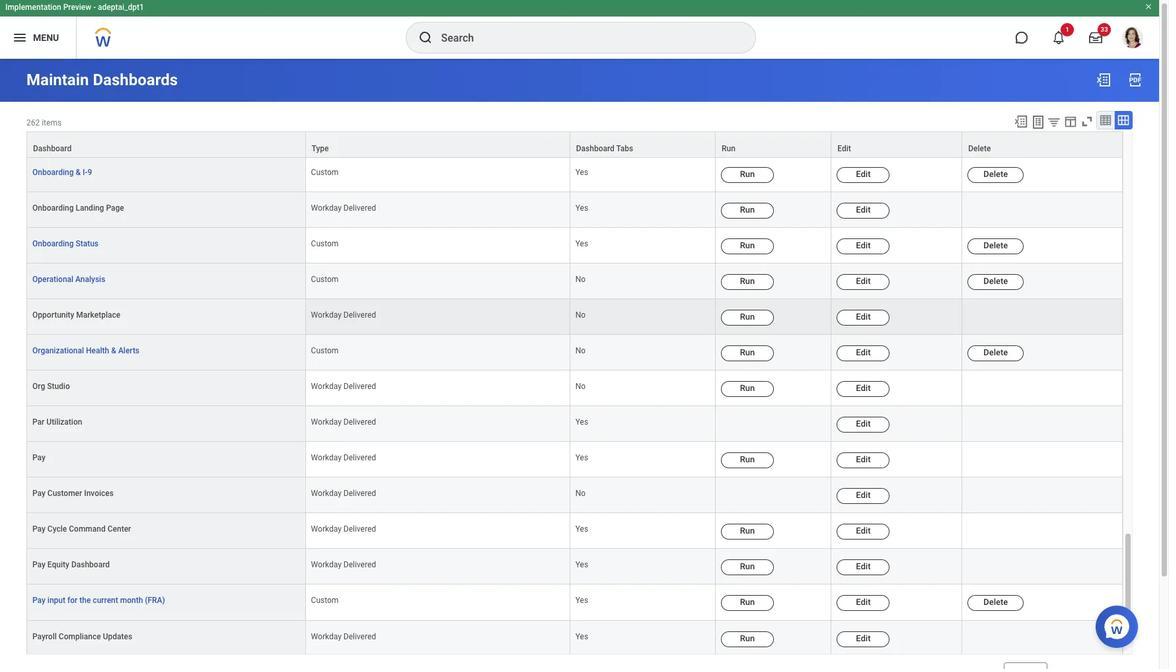 Task type: describe. For each thing, give the bounding box(es) containing it.
onboarding for onboarding status
[[32, 239, 74, 248]]

onboarding landing page element
[[32, 201, 124, 213]]

table image
[[1099, 114, 1112, 127]]

workday delivered for landing
[[311, 203, 376, 213]]

dashboards
[[93, 71, 178, 89]]

run button
[[716, 132, 831, 157]]

7 edit button from the top
[[837, 346, 890, 361]]

adeptai_dpt1
[[98, 3, 144, 12]]

no for org studio
[[575, 382, 586, 391]]

14 edit button from the top
[[837, 596, 890, 612]]

onboarding landing page
[[32, 203, 124, 213]]

health
[[86, 346, 109, 356]]

6 workday delivered from the top
[[311, 453, 376, 463]]

& inside onboarding & i-9 link
[[76, 168, 81, 177]]

run for 13th run button from the top
[[740, 634, 755, 643]]

run for 7th run button from the bottom of the 'maintain dashboards' main content
[[740, 348, 755, 358]]

cycle
[[47, 525, 67, 534]]

current
[[93, 596, 118, 606]]

opportunity
[[32, 311, 74, 320]]

8 run button from the top
[[721, 381, 774, 397]]

(fra)
[[145, 596, 165, 606]]

notifications large image
[[1052, 31, 1065, 44]]

the
[[79, 596, 91, 606]]

2 edit button from the top
[[837, 167, 890, 183]]

alerts
[[118, 346, 139, 356]]

tabs
[[616, 144, 633, 153]]

7 row from the top
[[26, 299, 1123, 335]]

expand table image
[[1117, 114, 1130, 127]]

pay customer invoices element
[[32, 487, 114, 498]]

organizational health & alerts link
[[32, 344, 139, 356]]

operational analysis
[[32, 275, 105, 284]]

1 yes from the top
[[575, 168, 588, 177]]

fullscreen image
[[1080, 114, 1094, 129]]

cell for onboarding landing page
[[962, 192, 1123, 228]]

6 delivered from the top
[[344, 453, 376, 463]]

3 run button from the top
[[721, 203, 774, 219]]

11 row from the top
[[26, 514, 1123, 549]]

12 edit button from the top
[[837, 524, 890, 540]]

& inside the organizational health & alerts link
[[111, 346, 116, 356]]

9 edit button from the top
[[837, 417, 890, 433]]

view printable version (pdf) image
[[1127, 72, 1143, 88]]

9 run button from the top
[[721, 453, 774, 469]]

run for 6th run button
[[740, 312, 755, 322]]

profile logan mcneil image
[[1122, 27, 1143, 51]]

dashboard tabs button
[[570, 132, 715, 157]]

run for fourth run button from the bottom of the 'maintain dashboards' main content
[[740, 526, 755, 536]]

search image
[[417, 30, 433, 46]]

workday for cycle
[[311, 525, 342, 534]]

run for second run button from the top
[[740, 169, 755, 179]]

11 run button from the top
[[721, 560, 774, 576]]

13 run button from the top
[[721, 632, 774, 647]]

i-
[[83, 168, 88, 177]]

delete button for pay input for the current month (fra)
[[968, 596, 1024, 612]]

type
[[312, 144, 329, 153]]

workday for landing
[[311, 203, 342, 213]]

inbox large image
[[1089, 31, 1102, 44]]

workday for compliance
[[311, 632, 342, 641]]

workday delivered for utilization
[[311, 418, 376, 427]]

payroll
[[32, 632, 57, 641]]

cell for payroll compliance updates
[[962, 621, 1123, 657]]

delivered for cycle
[[344, 525, 376, 534]]

input
[[47, 596, 65, 606]]

delete button
[[962, 132, 1122, 157]]

delete for row containing dashboard
[[968, 144, 991, 153]]

3 edit button from the top
[[837, 203, 890, 219]]

4 delete button from the top
[[968, 346, 1024, 361]]

onboarding element
[[32, 129, 74, 141]]

yes for pay cycle command center
[[575, 525, 588, 534]]

organizational health & alerts
[[32, 346, 139, 356]]

workday delivered for marketplace
[[311, 311, 376, 320]]

menu banner
[[0, 0, 1159, 59]]

month
[[120, 596, 143, 606]]

operational
[[32, 275, 73, 284]]

4 run button from the top
[[721, 238, 774, 254]]

262 items
[[26, 118, 62, 128]]

Search Workday  search field
[[441, 23, 728, 52]]

14 row from the top
[[26, 621, 1123, 657]]

5 row from the top
[[26, 228, 1123, 264]]

yes for pay
[[575, 453, 588, 463]]

13 edit button from the top
[[837, 560, 890, 576]]

implementation
[[5, 3, 61, 12]]

par utilization
[[32, 418, 82, 427]]

run for run popup button
[[722, 144, 735, 153]]

delivered for landing
[[344, 203, 376, 213]]

7 run button from the top
[[721, 346, 774, 361]]

8 yes from the top
[[575, 596, 588, 606]]

cell for pay cycle command center
[[962, 514, 1123, 549]]

-
[[93, 3, 96, 12]]

4 edit button from the top
[[837, 238, 890, 254]]

page
[[106, 203, 124, 213]]

1 workday delivered from the top
[[311, 132, 376, 141]]

1 row from the top
[[26, 121, 1123, 156]]

workday for equity
[[311, 561, 342, 570]]

workday delivered for equity
[[311, 561, 376, 570]]

delivered for studio
[[344, 382, 376, 391]]

run for 6th run button from the bottom of the 'maintain dashboards' main content
[[740, 383, 755, 393]]

workday for customer
[[311, 489, 342, 498]]

cell for org studio
[[962, 371, 1123, 407]]

6 row from the top
[[26, 264, 1123, 299]]

edit inside popup button
[[838, 144, 851, 153]]

2 edit row from the top
[[26, 478, 1123, 514]]

par
[[32, 418, 44, 427]]

updates
[[103, 632, 132, 641]]

custom for organizational health & alerts
[[311, 346, 339, 356]]

workday for studio
[[311, 382, 342, 391]]

row containing dashboard
[[26, 132, 1123, 158]]

12 run button from the top
[[721, 596, 774, 612]]

items
[[42, 118, 62, 128]]

3 delete button from the top
[[968, 274, 1024, 290]]

no for onboarding
[[575, 132, 586, 141]]

payroll compliance updates
[[32, 632, 132, 641]]

pay for pay equity dashboard
[[32, 561, 46, 570]]

workday for marketplace
[[311, 311, 342, 320]]

11 edit button from the top
[[837, 489, 890, 504]]



Task type: vqa. For each thing, say whether or not it's contained in the screenshot.
"Prenote Status" popup button
no



Task type: locate. For each thing, give the bounding box(es) containing it.
dashboard for dashboard tabs
[[576, 144, 615, 153]]

workday
[[311, 132, 342, 141], [311, 203, 342, 213], [311, 311, 342, 320], [311, 382, 342, 391], [311, 418, 342, 427], [311, 453, 342, 463], [311, 489, 342, 498], [311, 525, 342, 534], [311, 561, 342, 570], [311, 632, 342, 641]]

1 delete button from the top
[[968, 167, 1024, 183]]

custom for onboarding status
[[311, 239, 339, 248]]

menu
[[33, 32, 59, 43]]

3 workday from the top
[[311, 311, 342, 320]]

& left alerts
[[111, 346, 116, 356]]

onboarding & i-9
[[32, 168, 92, 177]]

7 yes from the top
[[575, 561, 588, 570]]

run for fourth run button from the top
[[740, 240, 755, 250]]

onboarding & i-9 link
[[32, 165, 92, 177]]

pay element
[[32, 451, 46, 463]]

yes for pay equity dashboard
[[575, 561, 588, 570]]

4 delivered from the top
[[344, 382, 376, 391]]

onboarding for onboarding element
[[32, 132, 74, 141]]

center
[[108, 525, 131, 534]]

cell for par utilization
[[962, 407, 1123, 442]]

2 no from the top
[[575, 275, 586, 284]]

10 run button from the top
[[721, 524, 774, 540]]

export to excel image left export to worksheets image
[[1014, 114, 1028, 129]]

cell for pay
[[962, 442, 1123, 478]]

onboarding for onboarding & i-9
[[32, 168, 74, 177]]

edit button
[[832, 132, 962, 157]]

pay equity dashboard element
[[32, 558, 110, 570]]

onboarding status
[[32, 239, 98, 248]]

compliance
[[59, 632, 101, 641]]

8 workday delivered from the top
[[311, 525, 376, 534]]

4 row from the top
[[26, 192, 1123, 228]]

onboarding status link
[[32, 236, 98, 248]]

7 workday delivered from the top
[[311, 489, 376, 498]]

dashboard for dashboard
[[33, 144, 71, 153]]

1 edit row from the top
[[26, 407, 1123, 442]]

delete
[[968, 144, 991, 153], [984, 169, 1008, 179], [984, 240, 1008, 250], [984, 276, 1008, 286], [984, 348, 1008, 358], [984, 598, 1008, 608]]

6 edit button from the top
[[837, 310, 890, 326]]

onboarding up onboarding status "link" at the left
[[32, 203, 74, 213]]

run for 5th run button
[[740, 276, 755, 286]]

delivered for customer
[[344, 489, 376, 498]]

onboarding down items
[[32, 132, 74, 141]]

pay down the par
[[32, 453, 46, 463]]

1 vertical spatial edit row
[[26, 478, 1123, 514]]

run button
[[721, 131, 774, 147], [721, 167, 774, 183], [721, 203, 774, 219], [721, 238, 774, 254], [721, 274, 774, 290], [721, 310, 774, 326], [721, 346, 774, 361], [721, 381, 774, 397], [721, 453, 774, 469], [721, 524, 774, 540], [721, 560, 774, 576], [721, 596, 774, 612], [721, 632, 774, 647]]

5 workday from the top
[[311, 418, 342, 427]]

delivered for utilization
[[344, 418, 376, 427]]

1 vertical spatial export to excel image
[[1014, 114, 1028, 129]]

marketplace
[[76, 311, 120, 320]]

5 edit button from the top
[[837, 274, 890, 290]]

33 button
[[1081, 23, 1111, 52]]

opportunity marketplace
[[32, 311, 120, 320]]

opportunity marketplace element
[[32, 308, 120, 320]]

8 edit button from the top
[[837, 381, 890, 397]]

delete button
[[968, 167, 1024, 183], [968, 238, 1024, 254], [968, 274, 1024, 290], [968, 346, 1024, 361], [968, 596, 1024, 612]]

edit button
[[837, 131, 890, 147], [837, 167, 890, 183], [837, 203, 890, 219], [837, 238, 890, 254], [837, 274, 890, 290], [837, 310, 890, 326], [837, 346, 890, 361], [837, 381, 890, 397], [837, 417, 890, 433], [837, 453, 890, 469], [837, 489, 890, 504], [837, 524, 890, 540], [837, 560, 890, 576], [837, 596, 890, 612], [837, 632, 890, 647]]

5 pay from the top
[[32, 596, 46, 606]]

1 horizontal spatial export to excel image
[[1096, 72, 1112, 88]]

4 no from the top
[[575, 346, 586, 356]]

delete button for onboarding status
[[968, 238, 1024, 254]]

run for second run button from the bottom
[[740, 598, 755, 608]]

262
[[26, 118, 40, 128]]

& left i-
[[76, 168, 81, 177]]

10 workday delivered from the top
[[311, 632, 376, 641]]

5 yes from the top
[[575, 453, 588, 463]]

workday delivered
[[311, 132, 376, 141], [311, 203, 376, 213], [311, 311, 376, 320], [311, 382, 376, 391], [311, 418, 376, 427], [311, 453, 376, 463], [311, 489, 376, 498], [311, 525, 376, 534], [311, 561, 376, 570], [311, 632, 376, 641]]

10 row from the top
[[26, 442, 1123, 478]]

4 workday delivered from the top
[[311, 382, 376, 391]]

6 workday from the top
[[311, 453, 342, 463]]

cell for opportunity marketplace
[[962, 299, 1123, 335]]

custom for operational analysis
[[311, 275, 339, 284]]

13 row from the top
[[26, 585, 1123, 621]]

workday for utilization
[[311, 418, 342, 427]]

pay left input
[[32, 596, 46, 606]]

dashboard right equity
[[71, 561, 110, 570]]

run for ninth run button
[[740, 455, 755, 465]]

landing
[[76, 203, 104, 213]]

run inside popup button
[[722, 144, 735, 153]]

toolbar
[[1008, 111, 1133, 132]]

0 horizontal spatial export to excel image
[[1014, 114, 1028, 129]]

pay customer invoices
[[32, 489, 114, 498]]

org studio element
[[32, 379, 70, 391]]

preview
[[63, 3, 91, 12]]

select to filter grid data image
[[1047, 115, 1061, 129]]

pay input for the current month (fra) link
[[32, 594, 165, 606]]

delivered for compliance
[[344, 632, 376, 641]]

dashboard tabs
[[576, 144, 633, 153]]

type button
[[306, 132, 570, 157]]

onboarding inside "link"
[[32, 239, 74, 248]]

yes for onboarding landing page
[[575, 203, 588, 213]]

export to excel image
[[1096, 72, 1112, 88], [1014, 114, 1028, 129]]

5 delivered from the top
[[344, 418, 376, 427]]

4 pay from the top
[[32, 561, 46, 570]]

organizational
[[32, 346, 84, 356]]

6 run button from the top
[[721, 310, 774, 326]]

onboarding left status
[[32, 239, 74, 248]]

5 custom from the top
[[311, 596, 339, 606]]

2 yes from the top
[[575, 203, 588, 213]]

pay left equity
[[32, 561, 46, 570]]

onboarding
[[32, 132, 74, 141], [32, 168, 74, 177], [32, 203, 74, 213], [32, 239, 74, 248]]

pay left customer
[[32, 489, 46, 498]]

export to excel image for items
[[1014, 114, 1028, 129]]

dashboard
[[33, 144, 71, 153], [576, 144, 615, 153], [71, 561, 110, 570]]

delivered for equity
[[344, 561, 376, 570]]

9
[[88, 168, 92, 177]]

delivered
[[344, 132, 376, 141], [344, 203, 376, 213], [344, 311, 376, 320], [344, 382, 376, 391], [344, 418, 376, 427], [344, 453, 376, 463], [344, 489, 376, 498], [344, 525, 376, 534], [344, 561, 376, 570], [344, 632, 376, 641]]

studio
[[47, 382, 70, 391]]

33
[[1101, 26, 1108, 33]]

dashboard button
[[27, 132, 305, 157]]

delete for 12th row from the bottom
[[984, 169, 1008, 179]]

for
[[67, 596, 78, 606]]

cell for onboarding
[[962, 121, 1123, 156]]

onboarding for onboarding landing page
[[32, 203, 74, 213]]

cell
[[962, 121, 1123, 156], [962, 192, 1123, 228], [962, 299, 1123, 335], [962, 371, 1123, 407], [716, 407, 832, 442], [962, 407, 1123, 442], [962, 442, 1123, 478], [716, 478, 832, 514], [962, 478, 1123, 514], [962, 514, 1123, 549], [962, 549, 1123, 585], [962, 621, 1123, 657]]

status
[[76, 239, 98, 248]]

1 pay from the top
[[32, 453, 46, 463]]

8 workday from the top
[[311, 525, 342, 534]]

pay left cycle
[[32, 525, 46, 534]]

pay inside "link"
[[32, 596, 46, 606]]

workday delivered for compliance
[[311, 632, 376, 641]]

3 workday delivered from the top
[[311, 311, 376, 320]]

org studio
[[32, 382, 70, 391]]

1 onboarding from the top
[[32, 132, 74, 141]]

1 vertical spatial &
[[111, 346, 116, 356]]

6 no from the top
[[575, 489, 586, 498]]

2 run button from the top
[[721, 167, 774, 183]]

0 vertical spatial &
[[76, 168, 81, 177]]

6 yes from the top
[[575, 525, 588, 534]]

no for pay customer invoices
[[575, 489, 586, 498]]

maintain
[[26, 71, 89, 89]]

pay input for the current month (fra)
[[32, 596, 165, 606]]

run for third run button
[[740, 205, 755, 215]]

yes for par utilization
[[575, 418, 588, 427]]

1 button
[[1044, 23, 1074, 52]]

export to excel image left view printable version (pdf) image
[[1096, 72, 1112, 88]]

pay for pay cycle command center
[[32, 525, 46, 534]]

pay equity dashboard
[[32, 561, 110, 570]]

export to excel image for dashboards
[[1096, 72, 1112, 88]]

export to excel image inside 'toolbar'
[[1014, 114, 1028, 129]]

2 delete button from the top
[[968, 238, 1024, 254]]

justify image
[[12, 30, 28, 46]]

custom for onboarding & i-9
[[311, 168, 339, 177]]

pay
[[32, 453, 46, 463], [32, 489, 46, 498], [32, 525, 46, 534], [32, 561, 46, 570], [32, 596, 46, 606]]

dashboard inside popup button
[[576, 144, 615, 153]]

edit row
[[26, 407, 1123, 442], [26, 478, 1123, 514]]

pay for pay "element"
[[32, 453, 46, 463]]

onboarding left i-
[[32, 168, 74, 177]]

7 workday from the top
[[311, 489, 342, 498]]

1 edit button from the top
[[837, 131, 890, 147]]

3 delivered from the top
[[344, 311, 376, 320]]

no
[[575, 132, 586, 141], [575, 275, 586, 284], [575, 311, 586, 320], [575, 346, 586, 356], [575, 382, 586, 391], [575, 489, 586, 498]]

run for 13th run button from the bottom of the 'maintain dashboards' main content
[[740, 133, 755, 143]]

2 custom from the top
[[311, 239, 339, 248]]

9 delivered from the top
[[344, 561, 376, 570]]

click to view/edit grid preferences image
[[1063, 114, 1078, 129]]

org
[[32, 382, 45, 391]]

delete button for onboarding & i-9
[[968, 167, 1024, 183]]

implementation preview -   adeptai_dpt1
[[5, 3, 144, 12]]

5 no from the top
[[575, 382, 586, 391]]

pay cycle command center element
[[32, 522, 131, 534]]

10 delivered from the top
[[344, 632, 376, 641]]

pay for pay input for the current month (fra)
[[32, 596, 46, 606]]

delivered for marketplace
[[344, 311, 376, 320]]

row
[[26, 121, 1123, 156], [26, 132, 1123, 158], [26, 156, 1123, 192], [26, 192, 1123, 228], [26, 228, 1123, 264], [26, 264, 1123, 299], [26, 299, 1123, 335], [26, 335, 1123, 371], [26, 371, 1123, 407], [26, 442, 1123, 478], [26, 514, 1123, 549], [26, 549, 1123, 585], [26, 585, 1123, 621], [26, 621, 1123, 657]]

operational analysis link
[[32, 272, 105, 284]]

12 row from the top
[[26, 549, 1123, 585]]

custom
[[311, 168, 339, 177], [311, 239, 339, 248], [311, 275, 339, 284], [311, 346, 339, 356], [311, 596, 339, 606]]

invoices
[[84, 489, 114, 498]]

menu button
[[0, 17, 76, 59]]

1 delivered from the top
[[344, 132, 376, 141]]

workday delivered for studio
[[311, 382, 376, 391]]

10 edit button from the top
[[837, 453, 890, 469]]

dashboard left tabs
[[576, 144, 615, 153]]

0 vertical spatial export to excel image
[[1096, 72, 1112, 88]]

9 yes from the top
[[575, 632, 588, 641]]

analysis
[[75, 275, 105, 284]]

maintain dashboards
[[26, 71, 178, 89]]

3 yes from the top
[[575, 239, 588, 248]]

1 run button from the top
[[721, 131, 774, 147]]

no for opportunity marketplace
[[575, 311, 586, 320]]

cell for pay customer invoices
[[962, 478, 1123, 514]]

2 pay from the top
[[32, 489, 46, 498]]

dashboard inside popup button
[[33, 144, 71, 153]]

delete for fifth row from the top of the 'maintain dashboards' main content
[[984, 240, 1008, 250]]

run
[[740, 133, 755, 143], [722, 144, 735, 153], [740, 169, 755, 179], [740, 205, 755, 215], [740, 240, 755, 250], [740, 276, 755, 286], [740, 312, 755, 322], [740, 348, 755, 358], [740, 383, 755, 393], [740, 455, 755, 465], [740, 526, 755, 536], [740, 562, 755, 572], [740, 598, 755, 608], [740, 634, 755, 643]]

run for 11th run button
[[740, 562, 755, 572]]

toolbar inside 'maintain dashboards' main content
[[1008, 111, 1133, 132]]

9 row from the top
[[26, 371, 1123, 407]]

pay inside edit 'row'
[[32, 489, 46, 498]]

2 workday delivered from the top
[[311, 203, 376, 213]]

1 horizontal spatial &
[[111, 346, 116, 356]]

command
[[69, 525, 106, 534]]

1
[[1065, 26, 1069, 33]]

customer
[[47, 489, 82, 498]]

&
[[76, 168, 81, 177], [111, 346, 116, 356]]

4 onboarding from the top
[[32, 239, 74, 248]]

0 vertical spatial edit row
[[26, 407, 1123, 442]]

delete inside popup button
[[968, 144, 991, 153]]

2 row from the top
[[26, 132, 1123, 158]]

pay for pay customer invoices
[[32, 489, 46, 498]]

dashboard down onboarding element
[[33, 144, 71, 153]]

equity
[[47, 561, 69, 570]]

yes for payroll compliance updates
[[575, 632, 588, 641]]

15 edit button from the top
[[837, 632, 890, 647]]

pay cycle command center
[[32, 525, 131, 534]]

edit
[[856, 133, 871, 143], [838, 144, 851, 153], [856, 169, 871, 179], [856, 205, 871, 215], [856, 240, 871, 250], [856, 276, 871, 286], [856, 312, 871, 322], [856, 348, 871, 358], [856, 383, 871, 393], [856, 419, 871, 429], [856, 455, 871, 465], [856, 491, 871, 500], [856, 526, 871, 536], [856, 562, 871, 572], [856, 598, 871, 608], [856, 634, 871, 643]]

1 workday from the top
[[311, 132, 342, 141]]

3 pay from the top
[[32, 525, 46, 534]]

4 workday from the top
[[311, 382, 342, 391]]

delete for second row from the bottom of the 'maintain dashboards' main content
[[984, 598, 1008, 608]]

3 onboarding from the top
[[32, 203, 74, 213]]

export to worksheets image
[[1030, 114, 1046, 130]]

workday delivered for cycle
[[311, 525, 376, 534]]

close environment banner image
[[1145, 3, 1153, 11]]

2 workday from the top
[[311, 203, 342, 213]]

0 horizontal spatial &
[[76, 168, 81, 177]]

10 workday from the top
[[311, 632, 342, 641]]

4 custom from the top
[[311, 346, 339, 356]]

utilization
[[46, 418, 82, 427]]

yes
[[575, 168, 588, 177], [575, 203, 588, 213], [575, 239, 588, 248], [575, 418, 588, 427], [575, 453, 588, 463], [575, 525, 588, 534], [575, 561, 588, 570], [575, 596, 588, 606], [575, 632, 588, 641]]

7 delivered from the top
[[344, 489, 376, 498]]

5 workday delivered from the top
[[311, 418, 376, 427]]

par utilization element
[[32, 415, 82, 427]]

9 workday delivered from the top
[[311, 561, 376, 570]]

maintain dashboards main content
[[0, 59, 1159, 669]]

5 run button from the top
[[721, 274, 774, 290]]

4 yes from the top
[[575, 418, 588, 427]]

3 row from the top
[[26, 156, 1123, 192]]

workday delivered for customer
[[311, 489, 376, 498]]

cell for pay equity dashboard
[[962, 549, 1123, 585]]

8 row from the top
[[26, 335, 1123, 371]]

payroll compliance updates element
[[32, 630, 132, 641]]

3 custom from the top
[[311, 275, 339, 284]]

2 delivered from the top
[[344, 203, 376, 213]]

custom for pay input for the current month (fra)
[[311, 596, 339, 606]]



